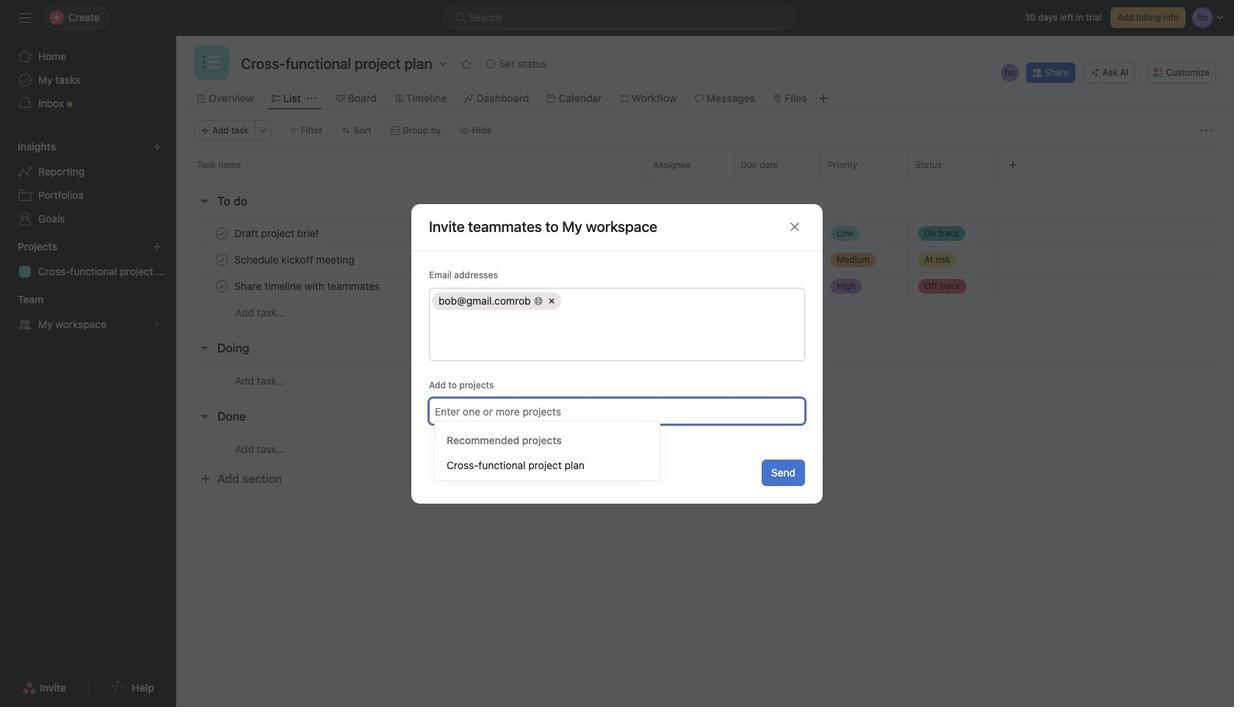 Task type: locate. For each thing, give the bounding box(es) containing it.
hide sidebar image
[[19, 12, 31, 24]]

1 horizontal spatial cell
[[563, 292, 800, 310]]

1 vertical spatial collapse task list for this group image
[[198, 343, 210, 354]]

0 vertical spatial collapse task list for this group image
[[198, 196, 210, 207]]

row
[[176, 151, 1235, 179], [194, 178, 1217, 179], [176, 220, 1235, 247], [176, 246, 1235, 273], [176, 273, 1235, 300], [430, 289, 805, 314], [176, 299, 1235, 326], [176, 367, 1235, 395], [176, 435, 1235, 463]]

2 vertical spatial mark complete image
[[213, 277, 231, 295]]

2 vertical spatial collapse task list for this group image
[[198, 411, 210, 423]]

mark complete image for task name text field
[[213, 225, 231, 242]]

mark complete checkbox for task name text field
[[213, 225, 231, 242]]

cell
[[432, 292, 561, 310], [563, 292, 800, 310]]

0 vertical spatial mark complete checkbox
[[213, 225, 231, 242]]

mark complete image for task name text box in the schedule kickoff meeting cell
[[213, 251, 231, 269]]

share timeline with teammates cell
[[176, 273, 647, 300]]

1 vertical spatial task name text field
[[232, 279, 385, 294]]

task name text field inside schedule kickoff meeting cell
[[232, 252, 359, 267]]

dialog
[[412, 204, 823, 504]]

mark complete image inside draft project brief cell
[[213, 225, 231, 242]]

task name text field inside share timeline with teammates cell
[[232, 279, 385, 294]]

mark complete checkbox inside schedule kickoff meeting cell
[[213, 251, 231, 269]]

list box
[[444, 6, 797, 29]]

header to do tree grid
[[176, 220, 1235, 326]]

2 mark complete image from the top
[[213, 251, 231, 269]]

1 vertical spatial mark complete checkbox
[[213, 251, 231, 269]]

2 mark complete checkbox from the top
[[213, 251, 231, 269]]

1 collapse task list for this group image from the top
[[198, 196, 210, 207]]

Task name text field
[[232, 252, 359, 267], [232, 279, 385, 294]]

1 mark complete image from the top
[[213, 225, 231, 242]]

collapse task list for this group image
[[198, 196, 210, 207], [198, 343, 210, 354], [198, 411, 210, 423]]

3 mark complete image from the top
[[213, 277, 231, 295]]

2 task name text field from the top
[[232, 279, 385, 294]]

mark complete image inside share timeline with teammates cell
[[213, 277, 231, 295]]

task name text field for schedule kickoff meeting cell
[[232, 252, 359, 267]]

mark complete image inside schedule kickoff meeting cell
[[213, 251, 231, 269]]

0 horizontal spatial cell
[[432, 292, 561, 310]]

mark complete checkbox for task name text box in the schedule kickoff meeting cell
[[213, 251, 231, 269]]

Mark complete checkbox
[[213, 225, 231, 242], [213, 251, 231, 269]]

mark complete image
[[213, 225, 231, 242], [213, 251, 231, 269], [213, 277, 231, 295]]

schedule kickoff meeting cell
[[176, 246, 647, 273]]

global element
[[0, 36, 176, 124]]

1 task name text field from the top
[[232, 252, 359, 267]]

mark complete checkbox inside draft project brief cell
[[213, 225, 231, 242]]

Task name text field
[[232, 226, 324, 241]]

2 collapse task list for this group image from the top
[[198, 343, 210, 354]]

0 vertical spatial task name text field
[[232, 252, 359, 267]]

1 vertical spatial mark complete image
[[213, 251, 231, 269]]

0 vertical spatial mark complete image
[[213, 225, 231, 242]]

1 mark complete checkbox from the top
[[213, 225, 231, 242]]



Task type: describe. For each thing, give the bounding box(es) containing it.
teams element
[[0, 287, 176, 340]]

add to starred image
[[461, 58, 472, 70]]

mark complete image for task name text box in the share timeline with teammates cell
[[213, 277, 231, 295]]

projects element
[[0, 234, 176, 287]]

3 collapse task list for this group image from the top
[[198, 411, 210, 423]]

insights element
[[0, 134, 176, 234]]

list image
[[203, 54, 221, 71]]

2 cell from the left
[[563, 292, 800, 310]]

Enter one or more projects text field
[[435, 402, 798, 420]]

draft project brief cell
[[176, 220, 647, 247]]

task name text field for share timeline with teammates cell
[[232, 279, 385, 294]]

1 cell from the left
[[432, 292, 561, 310]]

Mark complete checkbox
[[213, 277, 231, 295]]

add field image
[[1009, 161, 1018, 170]]

close this dialog image
[[789, 221, 801, 233]]



Task type: vqa. For each thing, say whether or not it's contained in the screenshot.
Task name text field
yes



